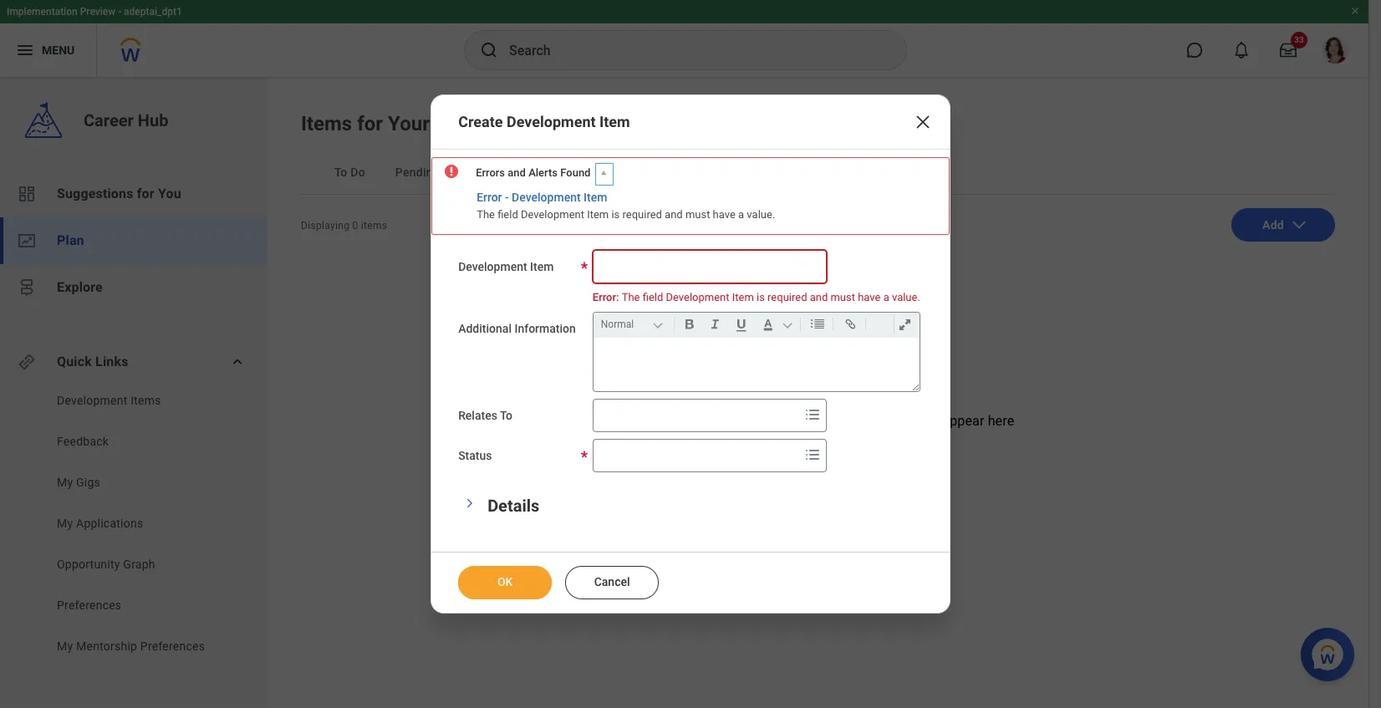 Task type: describe. For each thing, give the bounding box(es) containing it.
to inside details dialog
[[500, 409, 513, 422]]

here
[[988, 413, 1015, 429]]

exclamation image
[[445, 166, 457, 178]]

1 horizontal spatial the
[[622, 291, 640, 304]]

error
[[477, 191, 502, 204]]

profile logan mcneil element
[[1312, 32, 1359, 69]]

1 vertical spatial value.
[[892, 291, 921, 304]]

your
[[388, 112, 430, 135]]

status
[[458, 449, 492, 462]]

0 horizontal spatial and
[[508, 167, 526, 179]]

suggestions for you link
[[0, 171, 268, 217]]

applications
[[76, 517, 143, 530]]

Additional Information text field
[[594, 338, 920, 391]]

suggestions for you
[[57, 186, 181, 202]]

relates to
[[458, 409, 513, 422]]

displaying
[[301, 220, 350, 232]]

implementation
[[7, 6, 78, 18]]

my for my applications
[[57, 517, 73, 530]]

my gigs link
[[55, 474, 227, 491]]

create development item
[[458, 113, 630, 131]]

is inside error - development item the field development item is required and must have a value.
[[612, 209, 620, 221]]

notifications large image
[[1234, 42, 1250, 59]]

cancel
[[594, 575, 630, 589]]

implementation preview -   adeptai_dpt1 banner
[[0, 0, 1369, 77]]

timeline milestone image
[[17, 278, 37, 298]]

the inside error - development item the field development item is required and must have a value.
[[477, 209, 495, 221]]

my mentorship preferences
[[57, 640, 205, 653]]

suggestions
[[57, 186, 133, 202]]

bold image
[[678, 314, 701, 334]]

pending button
[[382, 151, 453, 194]]

additional information
[[458, 322, 576, 335]]

graph
[[123, 558, 155, 571]]

1 horizontal spatial career
[[435, 112, 495, 135]]

Status field
[[594, 441, 799, 471]]

complete
[[685, 413, 742, 429]]

you
[[158, 186, 181, 202]]

will
[[919, 413, 939, 429]]

normal button
[[598, 315, 671, 333]]

development items
[[57, 394, 161, 407]]

errors and alerts found
[[476, 167, 591, 179]]

adeptai_dpt1
[[124, 6, 182, 18]]

2 vertical spatial and
[[810, 291, 828, 304]]

1 horizontal spatial preferences
[[140, 640, 205, 653]]

additional
[[458, 322, 512, 335]]

a inside error - development item the field development item is required and must have a value.
[[739, 209, 745, 221]]

tab list containing to do
[[301, 151, 1336, 195]]

error - development item the field development item is required and must have a value.
[[477, 191, 776, 221]]

preview
[[80, 6, 116, 18]]

details button
[[488, 496, 540, 516]]

Development Item text field
[[593, 250, 827, 284]]

0
[[353, 220, 358, 232]]

2 vertical spatial for
[[745, 413, 762, 429]]

plan link
[[0, 217, 268, 264]]

relates
[[458, 409, 498, 422]]

career hub
[[84, 110, 168, 130]]

my for my gigs
[[57, 476, 73, 489]]

underline image
[[730, 314, 753, 334]]

details
[[488, 496, 540, 516]]

do
[[351, 166, 365, 179]]

and inside error - development item the field development item is required and must have a value.
[[665, 209, 683, 221]]

career
[[796, 413, 834, 429]]

prompts image
[[803, 445, 823, 465]]

preferences link
[[55, 597, 227, 614]]

your
[[766, 413, 792, 429]]

close environment banner image
[[1351, 6, 1361, 16]]

development inside list
[[57, 394, 128, 407]]

create
[[458, 113, 503, 131]]

ok button
[[458, 566, 552, 599]]

items for items for your career development
[[301, 112, 352, 135]]

have inside error - development item the field development item is required and must have a value.
[[713, 209, 736, 221]]

development item
[[458, 260, 554, 274]]



Task type: vqa. For each thing, say whether or not it's contained in the screenshot.
banner
no



Task type: locate. For each thing, give the bounding box(es) containing it.
information
[[515, 322, 576, 335]]

tab list
[[301, 151, 1336, 195]]

1 vertical spatial -
[[505, 191, 509, 204]]

0 vertical spatial is
[[612, 209, 620, 221]]

1 vertical spatial items
[[131, 394, 161, 407]]

cancel button
[[566, 566, 659, 599]]

1 vertical spatial to
[[500, 409, 513, 422]]

for for your
[[357, 112, 383, 135]]

details dialog
[[431, 95, 951, 614]]

value. inside error - development item the field development item is required and must have a value.
[[747, 209, 776, 221]]

-
[[118, 6, 121, 18], [505, 191, 509, 204]]

the down error
[[477, 209, 495, 221]]

feedback link
[[55, 433, 227, 450]]

list containing development items
[[0, 392, 268, 659]]

completed button
[[457, 151, 542, 194]]

1 vertical spatial list
[[0, 392, 268, 659]]

for
[[357, 112, 383, 135], [137, 186, 155, 202], [745, 413, 762, 429]]

error - development item link
[[477, 191, 608, 206]]

alerts
[[529, 167, 558, 179]]

1 horizontal spatial field
[[643, 291, 664, 304]]

prompts image
[[803, 405, 823, 425]]

opportunity
[[57, 558, 120, 571]]

1 horizontal spatial and
[[665, 209, 683, 221]]

0 vertical spatial required
[[623, 209, 662, 221]]

field inside error - development item the field development item is required and must have a value.
[[498, 209, 518, 221]]

must up development item text box
[[686, 209, 710, 221]]

2 list from the top
[[0, 392, 268, 659]]

0 horizontal spatial for
[[137, 186, 155, 202]]

2 horizontal spatial and
[[810, 291, 828, 304]]

0 horizontal spatial items
[[131, 394, 161, 407]]

the right "error:"
[[622, 291, 640, 304]]

to right relates
[[500, 409, 513, 422]]

development
[[500, 112, 619, 135], [507, 113, 596, 131], [512, 191, 581, 204], [521, 209, 585, 221], [458, 260, 527, 274], [666, 291, 730, 304], [57, 394, 128, 407]]

error:
[[593, 291, 619, 304]]

list
[[0, 171, 268, 311], [0, 392, 268, 659]]

Relates To field
[[594, 400, 799, 430]]

list containing suggestions for you
[[0, 171, 268, 311]]

items for items you complete for your career development will appear here
[[622, 413, 656, 429]]

0 horizontal spatial have
[[713, 209, 736, 221]]

to inside button
[[335, 166, 348, 179]]

my down my gigs
[[57, 517, 73, 530]]

found
[[561, 167, 591, 179]]

and up bulleted list icon
[[810, 291, 828, 304]]

item
[[600, 113, 630, 131], [584, 191, 608, 204], [587, 209, 609, 221], [530, 260, 554, 274], [732, 291, 754, 304]]

and up development item text box
[[665, 209, 683, 221]]

1 vertical spatial have
[[858, 291, 881, 304]]

my mentorship preferences link
[[55, 638, 227, 655]]

normal
[[601, 318, 634, 330]]

required
[[623, 209, 662, 221], [768, 291, 808, 304]]

is up "error:"
[[612, 209, 620, 221]]

and
[[508, 167, 526, 179], [665, 209, 683, 221], [810, 291, 828, 304]]

to
[[335, 166, 348, 179], [500, 409, 513, 422]]

0 vertical spatial have
[[713, 209, 736, 221]]

my for my mentorship preferences
[[57, 640, 73, 653]]

2 horizontal spatial items
[[622, 413, 656, 429]]

0 horizontal spatial to
[[335, 166, 348, 179]]

my applications
[[57, 517, 143, 530]]

the
[[477, 209, 495, 221], [622, 291, 640, 304]]

- inside banner
[[118, 6, 121, 18]]

1 horizontal spatial have
[[858, 291, 881, 304]]

must up link image
[[831, 291, 856, 304]]

0 horizontal spatial must
[[686, 209, 710, 221]]

items left you
[[622, 413, 656, 429]]

career up exclamation image
[[435, 112, 495, 135]]

must inside error - development item the field development item is required and must have a value.
[[686, 209, 710, 221]]

1 vertical spatial preferences
[[140, 640, 205, 653]]

ok
[[498, 575, 513, 589]]

to do button
[[321, 151, 379, 194]]

0 horizontal spatial preferences
[[57, 599, 122, 612]]

dashboard image
[[17, 184, 37, 204]]

my left gigs
[[57, 476, 73, 489]]

normal group
[[598, 313, 923, 338]]

1 horizontal spatial -
[[505, 191, 509, 204]]

my applications link
[[55, 515, 227, 532]]

search image
[[479, 40, 499, 60]]

have up link image
[[858, 291, 881, 304]]

0 vertical spatial the
[[477, 209, 495, 221]]

my left mentorship
[[57, 640, 73, 653]]

2 vertical spatial items
[[622, 413, 656, 429]]

hub
[[138, 110, 168, 130]]

items
[[361, 220, 388, 232]]

- inside error - development item the field development item is required and must have a value.
[[505, 191, 509, 204]]

caret up image
[[598, 168, 610, 179]]

for for you
[[137, 186, 155, 202]]

0 horizontal spatial -
[[118, 6, 121, 18]]

0 horizontal spatial career
[[84, 110, 134, 130]]

1 vertical spatial and
[[665, 209, 683, 221]]

explore
[[57, 279, 103, 295]]

3 my from the top
[[57, 640, 73, 653]]

2 vertical spatial my
[[57, 640, 73, 653]]

italic image
[[704, 314, 727, 334]]

to left do
[[335, 166, 348, 179]]

1 my from the top
[[57, 476, 73, 489]]

have
[[713, 209, 736, 221], [858, 291, 881, 304]]

mentorship
[[76, 640, 137, 653]]

1 vertical spatial my
[[57, 517, 73, 530]]

value. up development item text box
[[747, 209, 776, 221]]

field up normal popup button
[[643, 291, 664, 304]]

plan
[[57, 233, 84, 248]]

chevron down image
[[464, 493, 476, 513]]

items you complete for your career development will appear here
[[622, 413, 1015, 429]]

have up development item text box
[[713, 209, 736, 221]]

preferences
[[57, 599, 122, 612], [140, 640, 205, 653]]

0 vertical spatial preferences
[[57, 599, 122, 612]]

0 vertical spatial list
[[0, 171, 268, 311]]

1 horizontal spatial for
[[357, 112, 383, 135]]

preferences down preferences link
[[140, 640, 205, 653]]

items for your career development
[[301, 112, 619, 135]]

0 horizontal spatial the
[[477, 209, 495, 221]]

1 horizontal spatial a
[[884, 291, 890, 304]]

implementation preview -   adeptai_dpt1
[[7, 6, 182, 18]]

value.
[[747, 209, 776, 221], [892, 291, 921, 304]]

field
[[498, 209, 518, 221], [643, 291, 664, 304]]

a
[[739, 209, 745, 221], [884, 291, 890, 304]]

development
[[837, 413, 916, 429]]

0 vertical spatial to
[[335, 166, 348, 179]]

0 vertical spatial -
[[118, 6, 121, 18]]

is
[[612, 209, 620, 221], [757, 291, 765, 304]]

completed
[[470, 166, 529, 179]]

opportunity graph link
[[55, 556, 227, 573]]

gigs
[[76, 476, 100, 489]]

errors
[[476, 167, 505, 179]]

0 horizontal spatial required
[[623, 209, 662, 221]]

maximize image
[[894, 314, 917, 334]]

0 horizontal spatial field
[[498, 209, 518, 221]]

value. up maximize icon
[[892, 291, 921, 304]]

- right preview at the left top of the page
[[118, 6, 121, 18]]

1 vertical spatial field
[[643, 291, 664, 304]]

is up 'normal' group
[[757, 291, 765, 304]]

displaying 0 items
[[301, 220, 388, 232]]

1 vertical spatial for
[[137, 186, 155, 202]]

my gigs
[[57, 476, 100, 489]]

career
[[84, 110, 134, 130], [435, 112, 495, 135]]

onboarding home image
[[17, 231, 37, 251]]

1 vertical spatial required
[[768, 291, 808, 304]]

0 vertical spatial and
[[508, 167, 526, 179]]

to do
[[335, 166, 365, 179]]

1 horizontal spatial is
[[757, 291, 765, 304]]

1 vertical spatial a
[[884, 291, 890, 304]]

0 vertical spatial for
[[357, 112, 383, 135]]

1 horizontal spatial value.
[[892, 291, 921, 304]]

0 vertical spatial value.
[[747, 209, 776, 221]]

inbox large image
[[1281, 42, 1297, 59]]

opportunity graph
[[57, 558, 155, 571]]

1 horizontal spatial required
[[768, 291, 808, 304]]

1 horizontal spatial to
[[500, 409, 513, 422]]

- right error
[[505, 191, 509, 204]]

you
[[660, 413, 681, 429]]

bulleted list image
[[807, 314, 830, 334]]

error: the field development item is required and must have a value.
[[593, 291, 921, 304]]

0 vertical spatial my
[[57, 476, 73, 489]]

0 vertical spatial a
[[739, 209, 745, 221]]

0 vertical spatial must
[[686, 209, 710, 221]]

1 vertical spatial the
[[622, 291, 640, 304]]

1 horizontal spatial must
[[831, 291, 856, 304]]

explore link
[[0, 264, 268, 311]]

1 horizontal spatial items
[[301, 112, 352, 135]]

appear
[[943, 413, 985, 429]]

feedback
[[57, 435, 109, 448]]

x image
[[913, 112, 933, 132]]

0 horizontal spatial is
[[612, 209, 620, 221]]

link image
[[840, 314, 862, 334]]

items up the to do button
[[301, 112, 352, 135]]

and left alerts
[[508, 167, 526, 179]]

1 vertical spatial must
[[831, 291, 856, 304]]

2 horizontal spatial for
[[745, 413, 762, 429]]

items
[[301, 112, 352, 135], [131, 394, 161, 407], [622, 413, 656, 429]]

for inside list
[[137, 186, 155, 202]]

0 horizontal spatial a
[[739, 209, 745, 221]]

2 my from the top
[[57, 517, 73, 530]]

0 vertical spatial items
[[301, 112, 352, 135]]

0 horizontal spatial value.
[[747, 209, 776, 221]]

preferences down opportunity
[[57, 599, 122, 612]]

must
[[686, 209, 710, 221], [831, 291, 856, 304]]

items up feedback link
[[131, 394, 161, 407]]

field down error
[[498, 209, 518, 221]]

career left the hub
[[84, 110, 134, 130]]

development items link
[[55, 392, 227, 409]]

required inside error - development item the field development item is required and must have a value.
[[623, 209, 662, 221]]

0 vertical spatial field
[[498, 209, 518, 221]]

pending
[[395, 166, 440, 179]]

my
[[57, 476, 73, 489], [57, 517, 73, 530], [57, 640, 73, 653]]

1 vertical spatial is
[[757, 291, 765, 304]]

1 list from the top
[[0, 171, 268, 311]]



